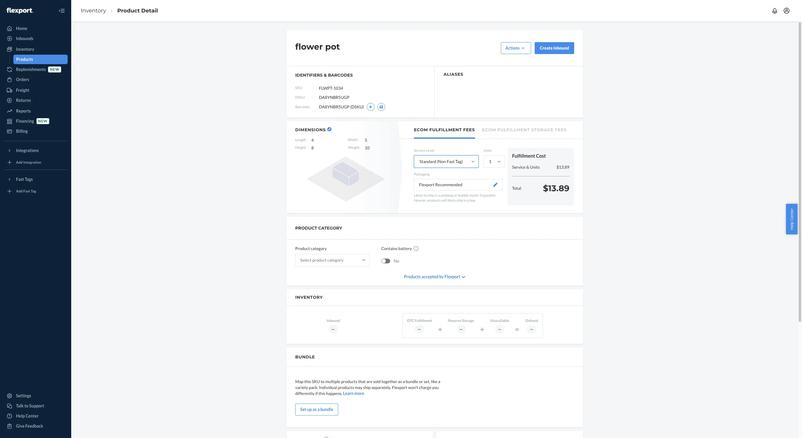 Task type: describe. For each thing, give the bounding box(es) containing it.
new for replenishments
[[50, 67, 59, 72]]

flower
[[296, 42, 323, 52]]

1 vertical spatial in
[[464, 198, 467, 203]]

dtc fulfillment
[[408, 319, 432, 323]]

1 vertical spatial help
[[16, 413, 25, 418]]

integrations button
[[4, 146, 68, 155]]

$13.89 for total
[[543, 183, 570, 193]]

0 horizontal spatial center
[[26, 413, 39, 418]]

ecom fulfillment fees
[[414, 127, 475, 132]]

up
[[307, 407, 312, 412]]

0 vertical spatial fast
[[447, 159, 455, 164]]

recommended
[[436, 182, 463, 187]]

ecom fulfillment storage fees tab
[[483, 121, 567, 138]]

product
[[312, 258, 327, 263]]

barcodes
[[328, 72, 353, 78]]

give
[[16, 424, 25, 429]]

1 horizontal spatial category
[[328, 258, 344, 263]]

cost
[[537, 153, 546, 159]]

chevron down image
[[462, 275, 466, 279]]

ecom for ecom fulfillment storage fees
[[483, 127, 497, 132]]

actions button
[[501, 42, 532, 54]]

help center button
[[787, 204, 798, 234]]

feedback
[[25, 424, 43, 429]]

a right together
[[403, 379, 405, 384]]

product for product category
[[296, 246, 310, 251]]

center inside button
[[790, 208, 795, 220]]

dimensions
[[296, 127, 326, 132]]

0 vertical spatial this
[[305, 379, 311, 384]]

billing link
[[4, 127, 68, 136]]

onhand
[[526, 319, 539, 323]]

height
[[296, 145, 306, 150]]

1 vertical spatial this
[[319, 391, 326, 396]]

breadcrumbs navigation
[[76, 2, 163, 19]]

returns link
[[4, 96, 68, 105]]

2 + from the left
[[480, 325, 485, 334]]

as inside the map this sku to multiple products that are sold together as a bundle or set, like a variety pack. individual products may ship separately. flexport won't charge you differently if this happens.
[[398, 379, 402, 384]]

give feedback button
[[4, 421, 68, 431]]

you
[[432, 385, 439, 390]]

learn more
[[343, 391, 365, 396]]

more
[[355, 391, 365, 396]]

product category
[[296, 225, 342, 231]]

multiple
[[326, 379, 341, 384]]

likely to ship in a polybag or bubble mailer if possible. heavier products will likely ship in a box.
[[414, 193, 497, 203]]

1 vertical spatial ship
[[457, 198, 463, 203]]

possible.
[[483, 193, 497, 198]]

(dsku)
[[351, 104, 364, 109]]

actions
[[506, 45, 520, 50]]

service & units
[[513, 164, 540, 170]]

bundle
[[296, 354, 315, 360]]

freight
[[16, 88, 29, 93]]

home link
[[4, 24, 68, 33]]

identifiers
[[296, 72, 323, 78]]

& for service
[[527, 164, 530, 170]]

by
[[440, 274, 444, 279]]

5
[[365, 138, 368, 143]]

variety
[[296, 385, 308, 390]]

product detail link
[[117, 7, 158, 14]]

a inside button
[[318, 407, 320, 412]]

― for reserve storage
[[460, 327, 463, 331]]

fulfillment for ecom fulfillment fees
[[430, 127, 462, 132]]

pen image
[[494, 183, 498, 187]]

& for identifiers
[[324, 72, 327, 78]]

weight
[[348, 145, 360, 150]]

flexport recommended button
[[414, 179, 503, 190]]

a left 'polybag'
[[439, 193, 441, 198]]

plus image
[[369, 105, 373, 109]]

flower pot
[[296, 42, 340, 52]]

support
[[29, 403, 44, 408]]

ecom fulfillment fees tab
[[414, 121, 475, 139]]

products for products
[[16, 57, 33, 62]]

products link
[[13, 55, 68, 64]]

to for ship
[[424, 193, 427, 198]]

0 horizontal spatial in
[[435, 193, 438, 198]]

reserve storage
[[449, 319, 475, 323]]

0 vertical spatial inventory link
[[81, 7, 106, 14]]

mailer
[[470, 193, 480, 198]]

― for unavailable
[[498, 327, 502, 331]]

a left box.
[[468, 198, 469, 203]]

to for support
[[24, 403, 28, 408]]

width
[[348, 138, 358, 142]]

inbounds
[[16, 36, 33, 41]]

heavier
[[414, 198, 427, 203]]

ecom fulfillment storage fees
[[483, 127, 567, 132]]

flexport logo image
[[7, 8, 33, 14]]

won't
[[408, 385, 419, 390]]

set
[[301, 407, 307, 412]]

reserve
[[449, 319, 462, 323]]

replenishments
[[16, 67, 46, 72]]

tags
[[25, 177, 33, 182]]

new for financing
[[38, 119, 48, 123]]

reports
[[16, 108, 31, 113]]

pencil alt image
[[328, 128, 331, 130]]

likely
[[414, 193, 423, 198]]

4
[[312, 138, 314, 143]]

as inside set up as a bundle button
[[313, 407, 317, 412]]

ecom for ecom fulfillment fees
[[414, 127, 428, 132]]

$13.89 for service & units
[[557, 164, 570, 170]]

create
[[540, 45, 553, 50]]

or inside likely to ship in a polybag or bubble mailer if possible. heavier products will likely ship in a box.
[[454, 193, 458, 198]]

2 fees from the left
[[556, 127, 567, 132]]

add integration
[[16, 160, 41, 165]]

=
[[516, 325, 520, 334]]

flexport recommended
[[419, 182, 463, 187]]

product category
[[296, 246, 327, 251]]

bundle inside the map this sku to multiple products that are sold together as a bundle or set, like a variety pack. individual products may ship separately. flexport won't charge you differently if this happens.
[[406, 379, 419, 384]]

may
[[355, 385, 363, 390]]

1 vertical spatial products
[[341, 379, 358, 384]]

da8ynbr5ugp (dsku)
[[319, 104, 364, 109]]

0 horizontal spatial sku
[[296, 86, 302, 90]]

add integration link
[[4, 158, 68, 167]]

0 vertical spatial ship
[[428, 193, 435, 198]]

0 horizontal spatial inventory link
[[4, 45, 68, 54]]

map
[[296, 379, 304, 384]]

service level
[[414, 148, 435, 153]]

2 vertical spatial fast
[[23, 189, 30, 193]]

product detail
[[117, 7, 158, 14]]

packaging
[[414, 172, 430, 176]]

1 horizontal spatial units
[[531, 164, 540, 170]]

likely
[[448, 198, 456, 203]]

unavailable
[[491, 319, 510, 323]]

5 height
[[296, 138, 368, 150]]

detail
[[141, 7, 158, 14]]



Task type: locate. For each thing, give the bounding box(es) containing it.
1 horizontal spatial sku
[[312, 379, 320, 384]]

sku up pack.
[[312, 379, 320, 384]]

0 vertical spatial if
[[480, 193, 482, 198]]

units up 1
[[484, 148, 492, 153]]

add left integration
[[16, 160, 23, 165]]

2 horizontal spatial inventory
[[296, 295, 323, 300]]

product left the detail
[[117, 7, 140, 14]]

tab list containing ecom fulfillment fees
[[400, 121, 584, 139]]

or left set, at the right of the page
[[419, 379, 423, 384]]

fulfillment cost
[[513, 153, 546, 159]]

1 vertical spatial help center
[[16, 413, 39, 418]]

to right talk
[[24, 403, 28, 408]]

2 da8ynbr5ugp from the top
[[319, 104, 350, 109]]

product
[[296, 225, 317, 231]]

0 horizontal spatial inventory
[[16, 47, 34, 52]]

settings
[[16, 393, 31, 398]]

happens.
[[326, 391, 343, 396]]

integration
[[23, 160, 41, 165]]

0 horizontal spatial +
[[438, 325, 443, 334]]

1 vertical spatial if
[[316, 391, 318, 396]]

fast left tags
[[16, 177, 24, 182]]

charge
[[419, 385, 432, 390]]

& down the fulfillment cost
[[527, 164, 530, 170]]

1 horizontal spatial fees
[[556, 127, 567, 132]]

0 horizontal spatial ship
[[364, 385, 371, 390]]

0 horizontal spatial fees
[[464, 127, 475, 132]]

1 vertical spatial bundle
[[321, 407, 334, 412]]

fast left tag
[[23, 189, 30, 193]]

product inside the breadcrumbs navigation
[[117, 7, 140, 14]]

center
[[790, 208, 795, 220], [26, 413, 39, 418]]

service for service level
[[414, 148, 426, 153]]

― down unavailable
[[498, 327, 502, 331]]

close navigation image
[[58, 7, 65, 14]]

separately.
[[372, 385, 391, 390]]

talk to support
[[16, 403, 44, 408]]

da8ynbr5ugp for da8ynbr5ugp (dsku)
[[319, 104, 350, 109]]

2 add from the top
[[16, 189, 23, 193]]

product
[[117, 7, 140, 14], [296, 246, 310, 251]]

0 horizontal spatial bundle
[[321, 407, 334, 412]]

individual
[[319, 385, 337, 390]]

bundle up won't at the bottom right of the page
[[406, 379, 419, 384]]

1 horizontal spatial ship
[[428, 193, 435, 198]]

tab list
[[400, 121, 584, 139]]

1 add from the top
[[16, 160, 23, 165]]

home
[[16, 26, 27, 31]]

1 vertical spatial add
[[16, 189, 23, 193]]

1 fees from the left
[[464, 127, 475, 132]]

1 vertical spatial units
[[531, 164, 540, 170]]

as right together
[[398, 379, 402, 384]]

fast tags
[[16, 177, 33, 182]]

0 vertical spatial inventory
[[81, 7, 106, 14]]

1 vertical spatial inventory link
[[4, 45, 68, 54]]

sku up dsku at the top of page
[[296, 86, 302, 90]]

1 horizontal spatial center
[[790, 208, 795, 220]]

0 vertical spatial or
[[454, 193, 458, 198]]

new down 'products' link
[[50, 67, 59, 72]]

category right product
[[328, 258, 344, 263]]

talk to support button
[[4, 401, 68, 411]]

inventory link
[[81, 7, 106, 14], [4, 45, 68, 54]]

0 vertical spatial storage
[[532, 127, 554, 132]]

length
[[296, 138, 306, 142]]

category
[[311, 246, 327, 251], [328, 258, 344, 263]]

1 vertical spatial storage
[[462, 319, 475, 323]]

products up may
[[341, 379, 358, 384]]

pot
[[325, 42, 340, 52]]

contains
[[382, 246, 398, 251]]

0 horizontal spatial units
[[484, 148, 492, 153]]

storage inside tab
[[532, 127, 554, 132]]

or inside the map this sku to multiple products that are sold together as a bundle or set, like a variety pack. individual products may ship separately. flexport won't charge you differently if this happens.
[[419, 379, 423, 384]]

― down inbound
[[332, 327, 335, 331]]

0 vertical spatial $13.89
[[557, 164, 570, 170]]

0 horizontal spatial flexport
[[392, 385, 408, 390]]

1 ecom from the left
[[414, 127, 428, 132]]

flexport down together
[[392, 385, 408, 390]]

product for product detail
[[117, 7, 140, 14]]

products up replenishments
[[16, 57, 33, 62]]

to inside the map this sku to multiple products that are sold together as a bundle or set, like a variety pack. individual products may ship separately. flexport won't charge you differently if this happens.
[[321, 379, 325, 384]]

inbound
[[327, 319, 340, 323]]

2 vertical spatial to
[[24, 403, 28, 408]]

open notifications image
[[772, 7, 779, 14]]

storage right reserve
[[462, 319, 475, 323]]

products inside likely to ship in a polybag or bubble mailer if possible. heavier products will likely ship in a box.
[[427, 198, 441, 203]]

sku inside the map this sku to multiple products that are sold together as a bundle or set, like a variety pack. individual products may ship separately. flexport won't charge you differently if this happens.
[[312, 379, 320, 384]]

battery
[[399, 246, 412, 251]]

― for onhand
[[530, 327, 534, 331]]

1 horizontal spatial &
[[527, 164, 530, 170]]

inbound
[[554, 45, 570, 50]]

1 vertical spatial sku
[[312, 379, 320, 384]]

ecom
[[414, 127, 428, 132], [483, 127, 497, 132]]

1 horizontal spatial inventory
[[81, 7, 106, 14]]

like
[[431, 379, 438, 384]]

0 vertical spatial center
[[790, 208, 795, 220]]

returns
[[16, 98, 31, 103]]

1 horizontal spatial if
[[480, 193, 482, 198]]

a right up
[[318, 407, 320, 412]]

new down reports link
[[38, 119, 48, 123]]

select product category
[[301, 258, 344, 263]]

0 vertical spatial da8ynbr5ugp
[[319, 95, 350, 100]]

settings link
[[4, 391, 68, 401]]

products up learn
[[338, 385, 354, 390]]

0 horizontal spatial if
[[316, 391, 318, 396]]

are
[[367, 379, 373, 384]]

in left 'polybag'
[[435, 193, 438, 198]]

2 ― from the left
[[418, 327, 422, 331]]

as right up
[[313, 407, 317, 412]]

0 vertical spatial bundle
[[406, 379, 419, 384]]

1 + from the left
[[438, 325, 443, 334]]

together
[[382, 379, 398, 384]]

― down dtc fulfillment
[[418, 327, 422, 331]]

to inside button
[[24, 403, 28, 408]]

polybag
[[441, 193, 454, 198]]

0 horizontal spatial or
[[419, 379, 423, 384]]

& left 'barcodes'
[[324, 72, 327, 78]]

service
[[414, 148, 426, 153], [513, 164, 526, 170]]

1 horizontal spatial inventory link
[[81, 7, 106, 14]]

0 vertical spatial products
[[16, 57, 33, 62]]

2 horizontal spatial to
[[424, 193, 427, 198]]

1 horizontal spatial +
[[480, 325, 485, 334]]

0 horizontal spatial help center
[[16, 413, 39, 418]]

in down bubble
[[464, 198, 467, 203]]

barcodes
[[296, 105, 310, 109]]

0 vertical spatial as
[[398, 379, 402, 384]]

1 vertical spatial da8ynbr5ugp
[[319, 104, 350, 109]]

or up likely
[[454, 193, 458, 198]]

1 vertical spatial inventory
[[16, 47, 34, 52]]

2 vertical spatial inventory
[[296, 295, 323, 300]]

add for add fast tag
[[16, 189, 23, 193]]

print image
[[380, 105, 384, 109]]

service for service & units
[[513, 164, 526, 170]]

8
[[312, 145, 314, 150]]

help
[[790, 221, 795, 230], [16, 413, 25, 418]]

financing
[[16, 119, 34, 124]]

if
[[480, 193, 482, 198], [316, 391, 318, 396]]

create inbound
[[540, 45, 570, 50]]

0 vertical spatial add
[[16, 160, 23, 165]]

flexport inside button
[[419, 182, 435, 187]]

1 vertical spatial products
[[404, 274, 421, 279]]

0 horizontal spatial service
[[414, 148, 426, 153]]

1 horizontal spatial this
[[319, 391, 326, 396]]

1 horizontal spatial help
[[790, 221, 795, 230]]

to up individual
[[321, 379, 325, 384]]

sku
[[296, 86, 302, 90], [312, 379, 320, 384]]

4 ― from the left
[[498, 327, 502, 331]]

units down the fulfillment cost
[[531, 164, 540, 170]]

ship right likely
[[428, 193, 435, 198]]

if down pack.
[[316, 391, 318, 396]]

this down individual
[[319, 391, 326, 396]]

bundle
[[406, 379, 419, 384], [321, 407, 334, 412]]

1 vertical spatial or
[[419, 379, 423, 384]]

help center inside button
[[790, 208, 795, 230]]

set up as a bundle
[[301, 407, 334, 412]]

orders
[[16, 77, 29, 82]]

0 vertical spatial &
[[324, 72, 327, 78]]

add for add integration
[[16, 160, 23, 165]]

add
[[16, 160, 23, 165], [16, 189, 23, 193]]

dtc
[[408, 319, 414, 323]]

integrations
[[16, 148, 39, 153]]

0 horizontal spatial &
[[324, 72, 327, 78]]

0 horizontal spatial products
[[16, 57, 33, 62]]

if right mailer
[[480, 193, 482, 198]]

0 horizontal spatial storage
[[462, 319, 475, 323]]

add down fast tags
[[16, 189, 23, 193]]

― for inbound
[[332, 327, 335, 331]]

category up product
[[311, 246, 327, 251]]

None text field
[[319, 82, 364, 94]]

aliases
[[444, 72, 464, 77]]

ship down the are
[[364, 385, 371, 390]]

― down onhand
[[530, 327, 534, 331]]

sold
[[373, 379, 381, 384]]

dsku
[[296, 95, 305, 100]]

1 horizontal spatial service
[[513, 164, 526, 170]]

0 horizontal spatial category
[[311, 246, 327, 251]]

0 horizontal spatial product
[[117, 7, 140, 14]]

a right like at the right of the page
[[439, 379, 441, 384]]

1 vertical spatial center
[[26, 413, 39, 418]]

products left will
[[427, 198, 441, 203]]

da8ynbr5ugp up da8ynbr5ugp (dsku)
[[319, 95, 350, 100]]

learn
[[343, 391, 354, 396]]

0 horizontal spatial ecom
[[414, 127, 428, 132]]

learn more button
[[343, 390, 365, 396]]

help inside button
[[790, 221, 795, 230]]

fast inside dropdown button
[[16, 177, 24, 182]]

new
[[50, 67, 59, 72], [38, 119, 48, 123]]

fast left tag)
[[447, 159, 455, 164]]

product up select
[[296, 246, 310, 251]]

flexport inside the map this sku to multiple products that are sold together as a bundle or set, like a variety pack. individual products may ship separately. flexport won't charge you differently if this happens.
[[392, 385, 408, 390]]

flexport down packaging at the right top of page
[[419, 182, 435, 187]]

set,
[[424, 379, 431, 384]]

fulfillment
[[430, 127, 462, 132], [498, 127, 530, 132], [513, 153, 536, 159], [415, 319, 432, 323]]

2 horizontal spatial flexport
[[445, 274, 461, 279]]

0 vertical spatial to
[[424, 193, 427, 198]]

$13.89
[[557, 164, 570, 170], [543, 183, 570, 193]]

ship down bubble
[[457, 198, 463, 203]]

differently
[[296, 391, 315, 396]]

0 vertical spatial help
[[790, 221, 795, 230]]

&
[[324, 72, 327, 78], [527, 164, 530, 170]]

― for dtc fulfillment
[[418, 327, 422, 331]]

add fast tag link
[[4, 187, 68, 196]]

products left accepted
[[404, 274, 421, 279]]

inventory inside the breadcrumbs navigation
[[81, 7, 106, 14]]

0 vertical spatial category
[[311, 246, 327, 251]]

da8ynbr5ugp for da8ynbr5ugp
[[319, 95, 350, 100]]

1 horizontal spatial new
[[50, 67, 59, 72]]

1 vertical spatial as
[[313, 407, 317, 412]]

0 horizontal spatial help
[[16, 413, 25, 418]]

5 ― from the left
[[530, 327, 534, 331]]

fast
[[447, 159, 455, 164], [16, 177, 24, 182], [23, 189, 30, 193]]

create inbound button
[[535, 42, 575, 54]]

service left level
[[414, 148, 426, 153]]

1 horizontal spatial bundle
[[406, 379, 419, 384]]

talk
[[16, 403, 24, 408]]

0 vertical spatial products
[[427, 198, 441, 203]]

1 vertical spatial product
[[296, 246, 310, 251]]

storage up the cost
[[532, 127, 554, 132]]

2 horizontal spatial ship
[[457, 198, 463, 203]]

10
[[365, 145, 370, 150]]

service down the fulfillment cost
[[513, 164, 526, 170]]

― down reserve storage
[[460, 327, 463, 331]]

0 vertical spatial product
[[117, 7, 140, 14]]

fulfillment for dtc fulfillment
[[415, 319, 432, 323]]

1 vertical spatial &
[[527, 164, 530, 170]]

2 vertical spatial ship
[[364, 385, 371, 390]]

fulfillment for ecom fulfillment storage fees
[[498, 127, 530, 132]]

0 horizontal spatial to
[[24, 403, 28, 408]]

ship
[[428, 193, 435, 198], [457, 198, 463, 203], [364, 385, 371, 390]]

open account menu image
[[784, 7, 791, 14]]

2 ecom from the left
[[483, 127, 497, 132]]

1 horizontal spatial to
[[321, 379, 325, 384]]

1 vertical spatial flexport
[[445, 274, 461, 279]]

3 ― from the left
[[460, 327, 463, 331]]

freight link
[[4, 86, 68, 95]]

1 horizontal spatial flexport
[[419, 182, 435, 187]]

if inside the map this sku to multiple products that are sold together as a bundle or set, like a variety pack. individual products may ship separately. flexport won't charge you differently if this happens.
[[316, 391, 318, 396]]

0 horizontal spatial as
[[313, 407, 317, 412]]

ship inside the map this sku to multiple products that are sold together as a bundle or set, like a variety pack. individual products may ship separately. flexport won't charge you differently if this happens.
[[364, 385, 371, 390]]

billing
[[16, 129, 28, 134]]

1 vertical spatial category
[[328, 258, 344, 263]]

no
[[394, 258, 400, 263]]

bundle inside set up as a bundle button
[[321, 407, 334, 412]]

inbounds link
[[4, 34, 68, 43]]

1 horizontal spatial or
[[454, 193, 458, 198]]

1 vertical spatial service
[[513, 164, 526, 170]]

da8ynbr5ugp left (dsku)
[[319, 104, 350, 109]]

this right map
[[305, 379, 311, 384]]

1 vertical spatial fast
[[16, 177, 24, 182]]

0 vertical spatial help center
[[790, 208, 795, 230]]

a
[[439, 193, 441, 198], [468, 198, 469, 203], [403, 379, 405, 384], [439, 379, 441, 384], [318, 407, 320, 412]]

0 vertical spatial service
[[414, 148, 426, 153]]

help center
[[790, 208, 795, 230], [16, 413, 39, 418]]

category
[[319, 225, 342, 231]]

1 da8ynbr5ugp from the top
[[319, 95, 350, 100]]

to inside likely to ship in a polybag or bubble mailer if possible. heavier products will likely ship in a box.
[[424, 193, 427, 198]]

to right likely
[[424, 193, 427, 198]]

products for products accepted by flexport
[[404, 274, 421, 279]]

1 ― from the left
[[332, 327, 335, 331]]

if inside likely to ship in a polybag or bubble mailer if possible. heavier products will likely ship in a box.
[[480, 193, 482, 198]]

contains battery
[[382, 246, 412, 251]]

0 vertical spatial new
[[50, 67, 59, 72]]

0 vertical spatial units
[[484, 148, 492, 153]]

2 vertical spatial products
[[338, 385, 354, 390]]

tag)
[[456, 159, 463, 164]]

1 horizontal spatial in
[[464, 198, 467, 203]]

0 vertical spatial in
[[435, 193, 438, 198]]

flexport right by
[[445, 274, 461, 279]]

flexport
[[419, 182, 435, 187], [445, 274, 461, 279], [392, 385, 408, 390]]

bundle right up
[[321, 407, 334, 412]]

fast tags button
[[4, 175, 68, 184]]

level
[[426, 148, 435, 153]]

1 horizontal spatial help center
[[790, 208, 795, 230]]



Task type: vqa. For each thing, say whether or not it's contained in the screenshot.
the rightmost 'in'
yes



